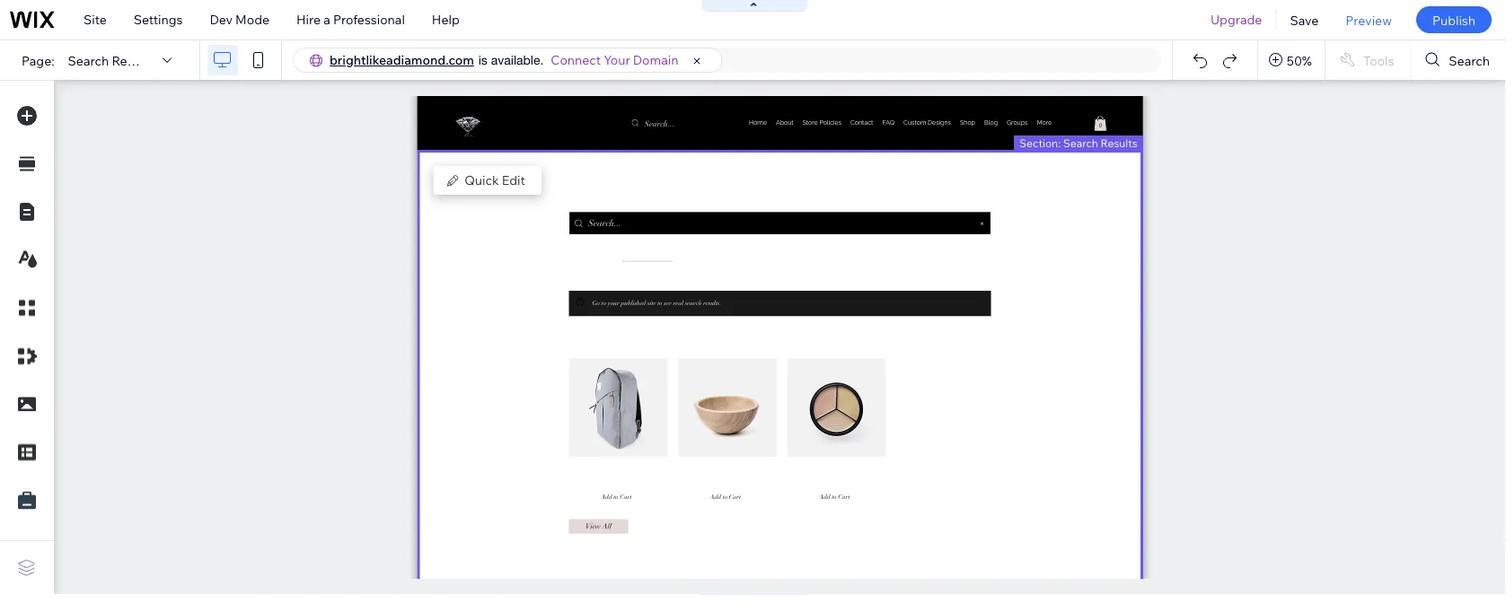 Task type: vqa. For each thing, say whether or not it's contained in the screenshot.
the 0/1
no



Task type: describe. For each thing, give the bounding box(es) containing it.
0 vertical spatial results
[[112, 52, 155, 68]]

search for search
[[1449, 52, 1491, 68]]

mode
[[235, 12, 270, 27]]

hire a professional
[[297, 12, 405, 27]]

upgrade
[[1211, 12, 1263, 27]]

professional
[[333, 12, 405, 27]]

brightlikeadiamond.com
[[330, 52, 474, 68]]

section: search results
[[1020, 136, 1138, 150]]

is
[[479, 53, 488, 67]]

available.
[[491, 53, 544, 67]]

preview button
[[1333, 0, 1406, 40]]

a
[[324, 12, 331, 27]]

50% button
[[1259, 40, 1325, 80]]

50%
[[1287, 52, 1313, 68]]

search button
[[1412, 40, 1507, 80]]

settings
[[134, 12, 183, 27]]

edit
[[502, 172, 525, 188]]

your
[[604, 52, 630, 68]]

save button
[[1277, 0, 1333, 40]]

help
[[432, 12, 460, 27]]



Task type: locate. For each thing, give the bounding box(es) containing it.
0 horizontal spatial results
[[112, 52, 155, 68]]

tools button
[[1326, 40, 1411, 80]]

results right section:
[[1101, 136, 1138, 150]]

search down the site
[[68, 52, 109, 68]]

search for search results
[[68, 52, 109, 68]]

tools
[[1364, 52, 1395, 68]]

preview
[[1346, 12, 1393, 28]]

1 horizontal spatial search
[[1064, 136, 1099, 150]]

search inside button
[[1449, 52, 1491, 68]]

dev
[[210, 12, 233, 27]]

results down settings
[[112, 52, 155, 68]]

domain
[[633, 52, 679, 68]]

search results
[[68, 52, 155, 68]]

site
[[84, 12, 107, 27]]

search right section:
[[1064, 136, 1099, 150]]

search
[[68, 52, 109, 68], [1449, 52, 1491, 68], [1064, 136, 1099, 150]]

save
[[1291, 12, 1319, 28]]

connect
[[551, 52, 601, 68]]

publish
[[1433, 12, 1476, 28]]

0 horizontal spatial search
[[68, 52, 109, 68]]

is available. connect your domain
[[479, 52, 679, 68]]

dev mode
[[210, 12, 270, 27]]

section:
[[1020, 136, 1061, 150]]

results
[[112, 52, 155, 68], [1101, 136, 1138, 150]]

publish button
[[1417, 6, 1492, 33]]

quick edit
[[465, 172, 525, 188]]

hire
[[297, 12, 321, 27]]

1 horizontal spatial results
[[1101, 136, 1138, 150]]

quick
[[465, 172, 499, 188]]

1 vertical spatial results
[[1101, 136, 1138, 150]]

search down "publish" button in the top right of the page
[[1449, 52, 1491, 68]]

2 horizontal spatial search
[[1449, 52, 1491, 68]]



